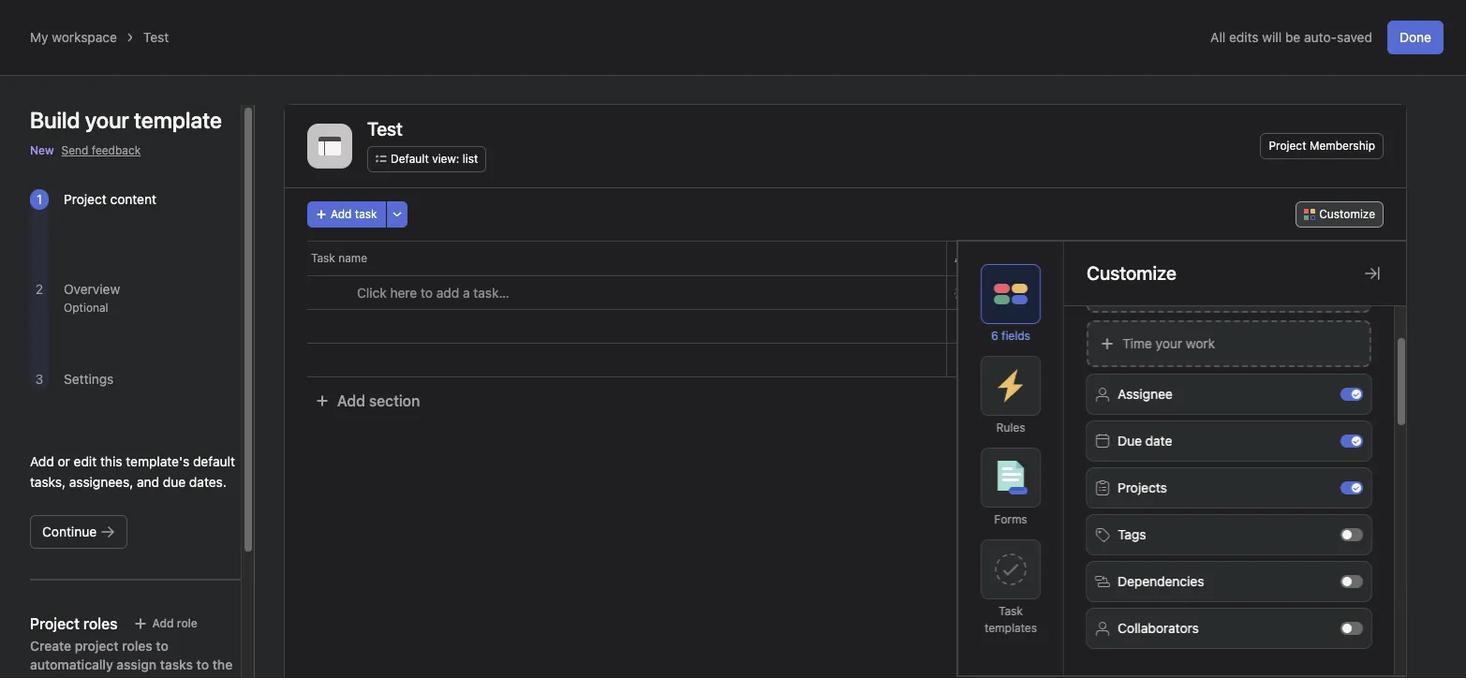 Task type: vqa. For each thing, say whether or not it's contained in the screenshot.
Projects element
no



Task type: locate. For each thing, give the bounding box(es) containing it.
add inside button
[[337, 393, 365, 410]]

here
[[390, 285, 417, 301]]

close details image
[[1366, 266, 1381, 281]]

0 vertical spatial project
[[1269, 139, 1307, 153]]

project membership button
[[1261, 133, 1384, 159]]

6
[[992, 329, 999, 343]]

0 vertical spatial to
[[421, 285, 433, 301]]

row
[[285, 241, 1407, 276], [285, 309, 1407, 344], [285, 343, 1407, 378]]

2 row from the top
[[285, 309, 1407, 344]]

0 horizontal spatial customize
[[1087, 262, 1177, 284]]

to left add
[[421, 285, 433, 301]]

and
[[137, 474, 159, 490]]

add inside add or edit this template's default tasks, assignees, and due dates.
[[30, 454, 54, 470]]

add for add or edit this template's default tasks, assignees, and due dates.
[[30, 454, 54, 470]]

task
[[311, 251, 335, 265], [999, 605, 1023, 619]]

content
[[110, 191, 157, 207]]

date
[[1146, 433, 1173, 449]]

list
[[463, 152, 478, 166]]

0 horizontal spatial task
[[311, 251, 335, 265]]

send feedback link
[[61, 142, 141, 159]]

template image
[[319, 135, 341, 157]]

add left the role
[[152, 617, 174, 631]]

0 vertical spatial customize
[[1320, 207, 1376, 221]]

assignee up due date
[[1118, 386, 1173, 402]]

task up templates
[[999, 605, 1023, 619]]

collaborators
[[1118, 620, 1200, 636]]

1 horizontal spatial project
[[1269, 139, 1307, 153]]

switch for collaborators
[[1341, 622, 1364, 635]]

add up tasks,
[[30, 454, 54, 470]]

project inside "button"
[[1269, 139, 1307, 153]]

task inside task templates
[[999, 605, 1023, 619]]

more actions image
[[391, 209, 403, 220]]

switch for dependencies
[[1341, 575, 1364, 589]]

test right "workspace"
[[143, 29, 169, 45]]

1 vertical spatial assignee
[[1118, 386, 1173, 402]]

task left name
[[311, 251, 335, 265]]

0 horizontal spatial project
[[64, 191, 107, 207]]

task inside row
[[311, 251, 335, 265]]

time
[[1123, 336, 1153, 351]]

test up default
[[367, 118, 403, 140]]

1 horizontal spatial assignee
[[1118, 386, 1173, 402]]

templates
[[985, 621, 1037, 635]]

customize up time
[[1087, 262, 1177, 284]]

will
[[1263, 29, 1282, 45]]

time your work button
[[1087, 321, 1372, 367]]

3 row from the top
[[285, 343, 1407, 378]]

0 horizontal spatial test
[[143, 29, 169, 45]]

work
[[1186, 336, 1216, 351]]

4 switch from the top
[[1341, 529, 1364, 542]]

membership
[[1310, 139, 1376, 153]]

to
[[421, 285, 433, 301], [156, 638, 169, 654], [197, 657, 209, 673]]

row containing task name
[[285, 241, 1407, 276]]

project content button
[[64, 191, 157, 207]]

3
[[35, 371, 43, 387]]

click here to add a task…
[[357, 285, 510, 301]]

1 vertical spatial project
[[64, 191, 107, 207]]

add left the task
[[331, 207, 352, 221]]

1 vertical spatial customize
[[1087, 262, 1177, 284]]

task name
[[311, 251, 367, 265]]

project right 1
[[64, 191, 107, 207]]

test
[[143, 29, 169, 45], [367, 118, 403, 140]]

1 switch from the top
[[1341, 388, 1364, 401]]

assignee up 6 at right
[[955, 251, 1003, 265]]

add left 'section' in the left bottom of the page
[[337, 393, 365, 410]]

default view: list button
[[367, 146, 487, 172]]

1 row from the top
[[285, 241, 1407, 276]]

my
[[30, 29, 48, 45]]

assign
[[117, 657, 157, 673]]

switch for assignee
[[1341, 388, 1364, 401]]

or
[[58, 454, 70, 470]]

to left the
[[197, 657, 209, 673]]

all
[[1211, 29, 1226, 45]]

to down add role button
[[156, 638, 169, 654]]

3 switch from the top
[[1341, 482, 1364, 495]]

project
[[1269, 139, 1307, 153], [64, 191, 107, 207]]

customize
[[1320, 207, 1376, 221], [1087, 262, 1177, 284]]

new
[[30, 143, 54, 157]]

1
[[36, 191, 42, 207]]

task for task templates
[[999, 605, 1023, 619]]

task templates
[[985, 605, 1037, 635]]

1 horizontal spatial task
[[999, 605, 1023, 619]]

settings button
[[64, 371, 114, 387]]

6 switch from the top
[[1341, 622, 1364, 635]]

add
[[331, 207, 352, 221], [337, 393, 365, 410], [30, 454, 54, 470], [152, 617, 174, 631]]

optional
[[64, 301, 108, 315]]

settings
[[64, 371, 114, 387]]

roles
[[122, 638, 153, 654]]

your
[[1156, 336, 1183, 351]]

2 vertical spatial to
[[197, 657, 209, 673]]

1 vertical spatial task
[[999, 605, 1023, 619]]

the
[[213, 657, 233, 673]]

workspace
[[52, 29, 117, 45]]

5 switch from the top
[[1341, 575, 1364, 589]]

overview
[[64, 281, 120, 297]]

0 horizontal spatial assignee
[[955, 251, 1003, 265]]

2 horizontal spatial to
[[421, 285, 433, 301]]

add role button
[[125, 611, 206, 637]]

customize up close details image
[[1320, 207, 1376, 221]]

assignee
[[955, 251, 1003, 265], [1118, 386, 1173, 402]]

project left membership
[[1269, 139, 1307, 153]]

2 switch from the top
[[1341, 435, 1364, 448]]

saved
[[1337, 29, 1373, 45]]

due
[[1118, 433, 1142, 449]]

1 vertical spatial test
[[367, 118, 403, 140]]

0 vertical spatial task
[[311, 251, 335, 265]]

section
[[369, 393, 420, 410]]

add section button
[[307, 384, 428, 418]]

overview button
[[64, 281, 120, 297]]

2
[[35, 281, 43, 297]]

switch
[[1341, 388, 1364, 401], [1341, 435, 1364, 448], [1341, 482, 1364, 495], [1341, 529, 1364, 542], [1341, 575, 1364, 589], [1341, 622, 1364, 635]]

right teammate
[[30, 676, 125, 679]]

add role
[[152, 617, 198, 631]]

new send feedback
[[30, 143, 141, 157]]

0 horizontal spatial to
[[156, 638, 169, 654]]

1 horizontal spatial to
[[197, 657, 209, 673]]

1 horizontal spatial customize
[[1320, 207, 1376, 221]]

automatically
[[30, 657, 113, 673]]

1 vertical spatial to
[[156, 638, 169, 654]]



Task type: describe. For each thing, give the bounding box(es) containing it.
be
[[1286, 29, 1301, 45]]

build
[[30, 107, 80, 133]]

add
[[437, 285, 459, 301]]

project content
[[64, 191, 157, 207]]

1 horizontal spatial test
[[367, 118, 403, 140]]

continue
[[42, 524, 97, 540]]

click here to add a task… row
[[285, 276, 1407, 310]]

build your template
[[30, 107, 222, 133]]

tasks,
[[30, 474, 66, 490]]

add task
[[331, 207, 377, 221]]

create project roles to automatically assign tasks to the right teammate
[[30, 638, 233, 679]]

auto-
[[1305, 29, 1337, 45]]

task
[[355, 207, 377, 221]]

send
[[61, 143, 89, 157]]

done
[[1400, 29, 1432, 45]]

my workspace link
[[30, 29, 117, 45]]

add for add task
[[331, 207, 352, 221]]

0 vertical spatial assignee
[[955, 251, 1003, 265]]

add task button
[[307, 202, 386, 228]]

6 fields
[[992, 329, 1031, 343]]

task for task name
[[311, 251, 335, 265]]

dates.
[[189, 474, 227, 490]]

a
[[463, 285, 470, 301]]

continue button
[[30, 515, 128, 549]]

to inside row
[[421, 285, 433, 301]]

dependencies
[[1118, 574, 1205, 590]]

role
[[177, 617, 198, 631]]

time your work
[[1123, 336, 1216, 351]]

this
[[100, 454, 122, 470]]

switch for due date
[[1341, 435, 1364, 448]]

rules
[[997, 421, 1026, 435]]

default
[[193, 454, 235, 470]]

assignees,
[[69, 474, 133, 490]]

add section
[[337, 393, 420, 410]]

view:
[[432, 152, 460, 166]]

default view: list
[[391, 152, 478, 166]]

project for project membership
[[1269, 139, 1307, 153]]

create
[[30, 638, 71, 654]]

overview optional
[[64, 281, 120, 315]]

forms
[[995, 513, 1028, 527]]

switch for tags
[[1341, 529, 1364, 542]]

project roles
[[30, 616, 118, 633]]

customize inside dropdown button
[[1320, 207, 1376, 221]]

click
[[357, 285, 387, 301]]

task…
[[474, 285, 510, 301]]

edit
[[74, 454, 97, 470]]

your template
[[85, 107, 222, 133]]

add for add role
[[152, 617, 174, 631]]

project
[[75, 638, 119, 654]]

customize button
[[1296, 202, 1384, 228]]

template's
[[126, 454, 190, 470]]

0 vertical spatial test
[[143, 29, 169, 45]]

project membership
[[1269, 139, 1376, 153]]

1 2 3
[[35, 191, 43, 387]]

edits
[[1230, 29, 1259, 45]]

due
[[163, 474, 186, 490]]

add or edit this template's default tasks, assignees, and due dates.
[[30, 454, 235, 490]]

due date
[[1118, 433, 1173, 449]]

my workspace
[[30, 29, 117, 45]]

default
[[391, 152, 429, 166]]

tasks
[[160, 657, 193, 673]]

fields
[[1002, 329, 1031, 343]]

add for add section
[[337, 393, 365, 410]]

tags
[[1118, 527, 1147, 543]]

project for project content
[[64, 191, 107, 207]]

projects
[[1118, 480, 1168, 496]]

feedback
[[92, 143, 141, 157]]

all edits will be auto-saved
[[1211, 29, 1373, 45]]

switch for projects
[[1341, 482, 1364, 495]]

done button
[[1388, 21, 1444, 54]]

name
[[338, 251, 367, 265]]



